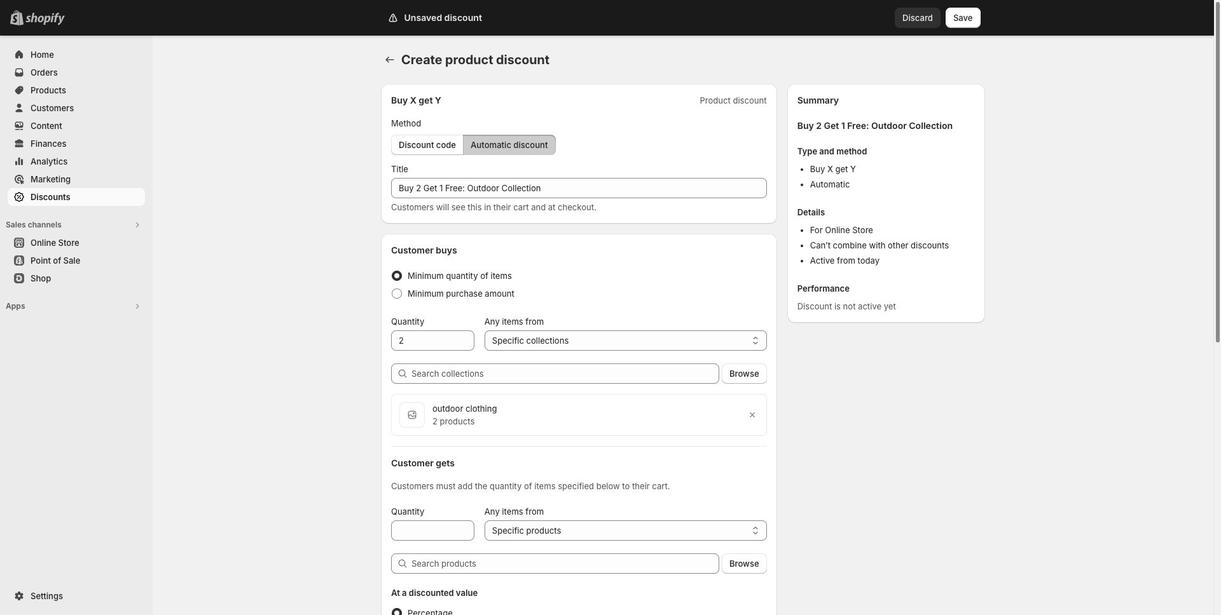 Task type: vqa. For each thing, say whether or not it's contained in the screenshot.
'Search collections' text field
yes



Task type: locate. For each thing, give the bounding box(es) containing it.
shopify image
[[25, 13, 65, 25]]

None text field
[[391, 331, 474, 351]]

Search products text field
[[412, 554, 719, 574]]

None text field
[[391, 178, 767, 198], [391, 521, 474, 541], [391, 178, 767, 198], [391, 521, 474, 541]]

Search collections text field
[[412, 364, 719, 384]]



